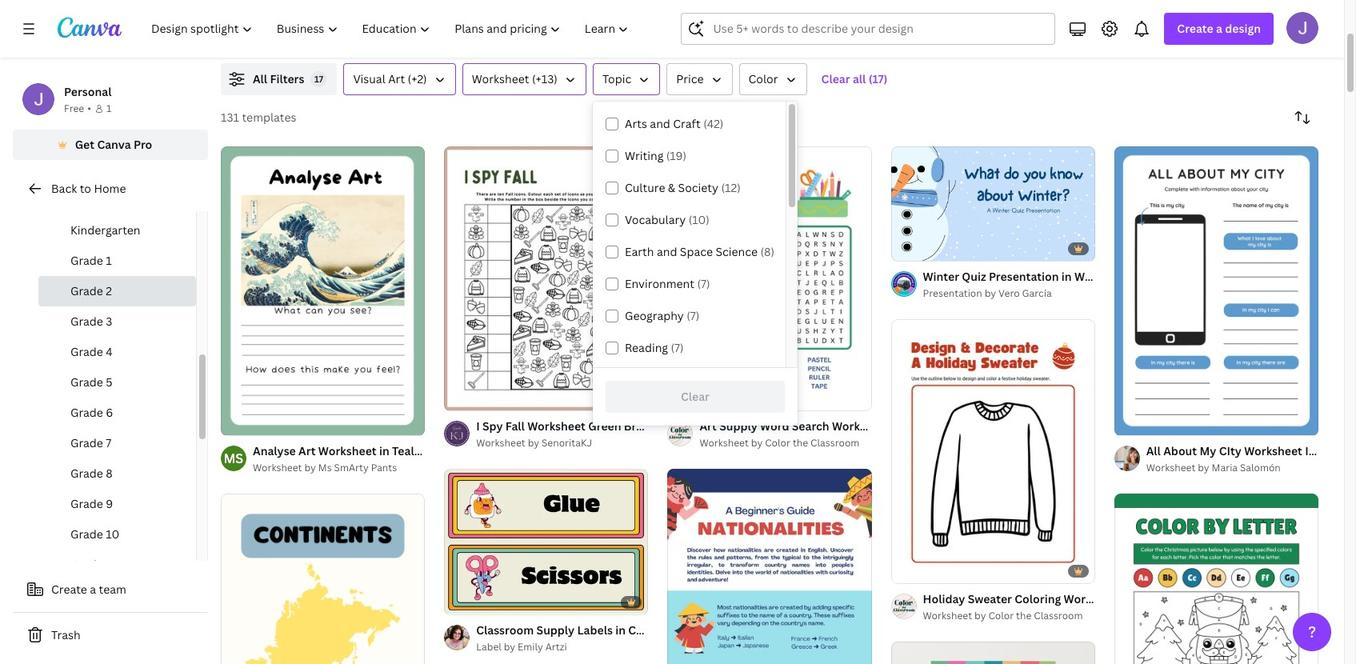 Task type: locate. For each thing, give the bounding box(es) containing it.
art inside analyse art worksheet in teal blue basic style worksheet by ms smarty pants
[[299, 443, 316, 459]]

science
[[716, 244, 758, 259]]

1 vertical spatial all
[[1147, 443, 1161, 459]]

by left ms
[[304, 461, 316, 475]]

1 horizontal spatial presentation
[[989, 269, 1059, 284]]

growth mindset education poster in colorful graphic style image
[[891, 642, 1095, 664]]

0 vertical spatial the
[[793, 436, 808, 450]]

in for teal
[[379, 443, 389, 459]]

grade 9
[[70, 496, 113, 511]]

clear for clear all (17)
[[821, 71, 850, 86]]

a
[[1353, 443, 1356, 459]]

1 vertical spatial presentation
[[923, 286, 982, 300]]

price
[[676, 71, 704, 86]]

None search field
[[681, 13, 1056, 45]]

1 horizontal spatial a
[[1216, 21, 1223, 36]]

grade for grade 4
[[70, 344, 103, 359]]

presentation up garcía
[[989, 269, 1059, 284]]

my
[[1200, 443, 1217, 459]]

by down the 'my'
[[1198, 461, 1210, 475]]

art
[[388, 71, 405, 86], [299, 443, 316, 459]]

1 vertical spatial create
[[51, 582, 87, 597]]

0 horizontal spatial 4
[[106, 344, 113, 359]]

1 vertical spatial 2
[[250, 416, 255, 428]]

blue left illustrative
[[1132, 269, 1157, 284]]

by inside winter quiz presentation in white and blue illustrative style presentation by vero garcía
[[985, 286, 996, 300]]

1 vertical spatial a
[[90, 582, 96, 597]]

0 horizontal spatial art
[[299, 443, 316, 459]]

create
[[1177, 21, 1214, 36], [51, 582, 87, 597]]

8 grade from the top
[[70, 466, 103, 481]]

2 vertical spatial style
[[708, 622, 736, 637]]

retro
[[676, 622, 706, 637]]

culture
[[625, 180, 665, 195]]

grade 9 link
[[38, 489, 196, 519]]

4
[[106, 344, 113, 359], [473, 595, 479, 607]]

0 vertical spatial color
[[749, 71, 778, 86]]

by left senoritakj
[[528, 436, 539, 450]]

1 horizontal spatial clear
[[821, 71, 850, 86]]

of for analyse art worksheet in teal blue basic style
[[239, 416, 248, 428]]

0 horizontal spatial white
[[1075, 269, 1106, 284]]

1 vertical spatial (7)
[[687, 308, 700, 323]]

ms smarty pants element
[[221, 446, 246, 471]]

art left (+2)
[[388, 71, 405, 86]]

2 vertical spatial of
[[462, 595, 471, 607]]

a for design
[[1216, 21, 1223, 36]]

2 up analyse
[[250, 416, 255, 428]]

1 horizontal spatial art
[[388, 71, 405, 86]]

analyse art worksheet in teal blue basic style worksheet by ms smarty pants
[[253, 443, 504, 475]]

templates
[[242, 110, 296, 125]]

&
[[668, 180, 676, 195]]

design
[[1225, 21, 1261, 36]]

4 up label
[[473, 595, 479, 607]]

a left design
[[1216, 21, 1223, 36]]

4 grade from the top
[[70, 344, 103, 359]]

grade left 6
[[70, 405, 103, 420]]

9 grade from the top
[[70, 496, 103, 511]]

white inside the all about my city worksheet in white a worksheet by maria salomón
[[1319, 443, 1350, 459]]

create for create a design
[[1177, 21, 1214, 36]]

presentation by vero garcía link
[[923, 286, 1095, 302]]

1 grade from the top
[[70, 253, 103, 268]]

in for colorful
[[616, 622, 626, 637]]

11 grade from the top
[[70, 557, 103, 572]]

1
[[106, 102, 111, 115], [902, 242, 907, 254], [106, 253, 112, 268], [232, 416, 237, 428], [455, 595, 460, 607]]

and right arts
[[650, 116, 670, 131]]

1 horizontal spatial all
[[1147, 443, 1161, 459]]

4 inside 'link'
[[473, 595, 479, 607]]

all inside the all about my city worksheet in white a worksheet by maria salomón
[[1147, 443, 1161, 459]]

grade 8 link
[[38, 459, 196, 489]]

price button
[[667, 63, 733, 95]]

art right analyse
[[299, 443, 316, 459]]

0 vertical spatial clear
[[821, 71, 850, 86]]

all left about on the bottom of the page
[[1147, 443, 1161, 459]]

of
[[909, 242, 918, 254], [239, 416, 248, 428], [462, 595, 471, 607]]

and for craft
[[650, 116, 670, 131]]

0 horizontal spatial of
[[239, 416, 248, 428]]

analyse art worksheet in teal blue basic style image
[[221, 147, 425, 435]]

classroom supply labels in colorful retro  style image
[[444, 469, 648, 614]]

1 horizontal spatial worksheet by color the classroom
[[923, 609, 1083, 623]]

nationalities infographic in white blue cute fun style image
[[668, 469, 872, 664]]

visual art (+2)
[[353, 71, 427, 86]]

10 grade from the top
[[70, 527, 103, 542]]

2 vertical spatial (7)
[[671, 340, 684, 355]]

0 horizontal spatial the
[[793, 436, 808, 450]]

4 up 5
[[106, 344, 113, 359]]

grade 7 link
[[38, 428, 196, 459]]

clear left all
[[821, 71, 850, 86]]

0 vertical spatial (7)
[[697, 276, 710, 291]]

1 for classroom supply labels in colorful retro  style
[[455, 595, 460, 607]]

worksheet by color the classroom link
[[700, 436, 872, 452], [923, 608, 1095, 624]]

1 horizontal spatial style
[[708, 622, 736, 637]]

and inside winter quiz presentation in white and blue illustrative style presentation by vero garcía
[[1109, 269, 1130, 284]]

(7) for geography (7)
[[687, 308, 700, 323]]

(+13)
[[532, 71, 558, 86]]

to
[[80, 181, 91, 196]]

a left team
[[90, 582, 96, 597]]

1 vertical spatial and
[[657, 244, 677, 259]]

school
[[93, 192, 129, 207]]

a inside dropdown button
[[1216, 21, 1223, 36]]

topic button
[[593, 63, 660, 95]]

grade 5 link
[[38, 367, 196, 398]]

grade for grade 8
[[70, 466, 103, 481]]

1 of 4 link
[[444, 469, 648, 614]]

1 horizontal spatial worksheet by color the classroom link
[[923, 608, 1095, 624]]

worksheet
[[472, 71, 529, 86], [527, 419, 586, 434], [476, 436, 526, 450], [700, 436, 749, 450], [318, 443, 377, 459], [1244, 443, 1303, 459], [253, 461, 302, 475], [1147, 461, 1196, 475], [923, 609, 972, 623]]

team
[[99, 582, 126, 597]]

0 vertical spatial blue
[[1132, 269, 1157, 284]]

1 vertical spatial in
[[379, 443, 389, 459]]

2 vertical spatial color
[[989, 609, 1014, 623]]

reading
[[625, 340, 668, 355]]

Sort by button
[[1287, 102, 1319, 134]]

1 vertical spatial worksheet by color the classroom link
[[923, 608, 1095, 624]]

6 grade from the top
[[70, 405, 103, 420]]

style inside winter quiz presentation in white and blue illustrative style presentation by vero garcía
[[1221, 269, 1249, 284]]

1 horizontal spatial blue
[[1132, 269, 1157, 284]]

senoritakj
[[542, 436, 592, 450]]

0 horizontal spatial all
[[253, 71, 267, 86]]

grade left 10
[[70, 527, 103, 542]]

0 horizontal spatial presentation
[[923, 286, 982, 300]]

2 horizontal spatial of
[[909, 242, 918, 254]]

create down grade 11
[[51, 582, 87, 597]]

0 horizontal spatial style
[[476, 443, 504, 459]]

artzi
[[546, 640, 567, 653]]

grade left 7
[[70, 435, 103, 451]]

0 horizontal spatial clear
[[681, 389, 710, 404]]

2 vertical spatial and
[[1109, 269, 1130, 284]]

art for analyse
[[299, 443, 316, 459]]

worksheet by senoritakj link
[[476, 436, 648, 452]]

filters
[[270, 71, 304, 86]]

art for visual
[[388, 71, 405, 86]]

0 vertical spatial all
[[253, 71, 267, 86]]

quiz
[[962, 269, 986, 284]]

clear button
[[606, 381, 785, 413]]

worksheet up worksheet by senoritakj link
[[527, 419, 586, 434]]

classroom inside classroom supply labels in colorful retro  style label by emily artzi
[[476, 622, 534, 637]]

white
[[1075, 269, 1106, 284], [1319, 443, 1350, 459]]

all about my city worksheet in white a link
[[1147, 443, 1356, 460]]

0 horizontal spatial a
[[90, 582, 96, 597]]

worksheet left the (+13)
[[472, 71, 529, 86]]

grade left 5
[[70, 374, 103, 390]]

1 vertical spatial art
[[299, 443, 316, 459]]

0 vertical spatial in
[[1062, 269, 1072, 284]]

all about my city worksheet in white a worksheet by maria salomón
[[1147, 443, 1356, 475]]

style inside analyse art worksheet in teal blue basic style worksheet by ms smarty pants
[[476, 443, 504, 459]]

style right illustrative
[[1221, 269, 1249, 284]]

space
[[680, 244, 713, 259]]

grade 3
[[70, 314, 112, 329]]

5 grade from the top
[[70, 374, 103, 390]]

create left design
[[1177, 21, 1214, 36]]

in up presentation by vero garcía link
[[1062, 269, 1072, 284]]

in inside winter quiz presentation in white and blue illustrative style presentation by vero garcía
[[1062, 269, 1072, 284]]

culture & society (12)
[[625, 180, 741, 195]]

grade left 9
[[70, 496, 103, 511]]

analyse
[[253, 443, 296, 459]]

style down spy
[[476, 443, 504, 459]]

all for all filters
[[253, 71, 267, 86]]

by inside i spy fall worksheet green brown worksheet by senoritakj
[[528, 436, 539, 450]]

0 horizontal spatial 2
[[106, 283, 112, 298]]

grade left the 3
[[70, 314, 103, 329]]

kindergarten link
[[38, 215, 196, 246]]

top level navigation element
[[141, 13, 643, 45]]

in right labels in the left of the page
[[616, 622, 626, 637]]

8
[[106, 466, 113, 481]]

of inside '1 of 2' link
[[239, 416, 248, 428]]

1 vertical spatial blue
[[417, 443, 442, 459]]

style right retro on the bottom of page
[[708, 622, 736, 637]]

0 horizontal spatial classroom
[[476, 622, 534, 637]]

0 horizontal spatial in
[[379, 443, 389, 459]]

2 grade from the top
[[70, 283, 103, 298]]

1 horizontal spatial the
[[1016, 609, 1032, 623]]

0 horizontal spatial create
[[51, 582, 87, 597]]

in up pants
[[379, 443, 389, 459]]

0 vertical spatial and
[[650, 116, 670, 131]]

by right label
[[504, 640, 515, 653]]

back
[[51, 181, 77, 196]]

1 horizontal spatial in
[[616, 622, 626, 637]]

presentation down winter
[[923, 286, 982, 300]]

by left the 'vero'
[[985, 286, 996, 300]]

clear down the reading (7)
[[681, 389, 710, 404]]

2 horizontal spatial style
[[1221, 269, 1249, 284]]

grade up create a team at the bottom left
[[70, 557, 103, 572]]

i
[[476, 419, 480, 434]]

and left illustrative
[[1109, 269, 1130, 284]]

salomón
[[1240, 461, 1281, 475]]

create inside button
[[51, 582, 87, 597]]

1 vertical spatial clear
[[681, 389, 710, 404]]

2 horizontal spatial in
[[1062, 269, 1072, 284]]

classroom
[[811, 436, 860, 450], [1034, 609, 1083, 623], [476, 622, 534, 637]]

worksheet by maria salomón link
[[1147, 460, 1319, 476]]

0 vertical spatial white
[[1075, 269, 1106, 284]]

worksheet by ms smarty pants link
[[253, 460, 425, 476]]

a
[[1216, 21, 1223, 36], [90, 582, 96, 597]]

1 horizontal spatial 4
[[473, 595, 479, 607]]

grade down 'grade 3'
[[70, 344, 103, 359]]

(7) right geography
[[687, 308, 700, 323]]

0 vertical spatial create
[[1177, 21, 1214, 36]]

2 inside '1 of 2' link
[[250, 416, 255, 428]]

all left 'filters'
[[253, 71, 267, 86]]

grade 7
[[70, 435, 111, 451]]

back to home
[[51, 181, 126, 196]]

grade 6
[[70, 405, 113, 420]]

grade left 8
[[70, 466, 103, 481]]

holiday sweater coloring worksheet in colorful illustrated style image
[[891, 319, 1095, 584]]

0 vertical spatial presentation
[[989, 269, 1059, 284]]

1 horizontal spatial create
[[1177, 21, 1214, 36]]

of inside 1 of 20 link
[[909, 242, 918, 254]]

art inside button
[[388, 71, 405, 86]]

1 vertical spatial white
[[1319, 443, 1350, 459]]

(7) down earth and space science (8)
[[697, 276, 710, 291]]

1 horizontal spatial classroom
[[811, 436, 860, 450]]

1 vertical spatial color
[[765, 436, 791, 450]]

0 horizontal spatial worksheet by color the classroom
[[700, 436, 860, 450]]

grade for grade 3
[[70, 314, 103, 329]]

a inside button
[[90, 582, 96, 597]]

1 inside 'link'
[[455, 595, 460, 607]]

2 vertical spatial in
[[616, 622, 626, 637]]

color
[[749, 71, 778, 86], [765, 436, 791, 450], [989, 609, 1014, 623]]

of for winter quiz presentation in white and blue illustrative style
[[909, 242, 918, 254]]

2 up the 3
[[106, 283, 112, 298]]

worksheet down analyse
[[253, 461, 302, 475]]

0 vertical spatial of
[[909, 242, 918, 254]]

supply
[[537, 622, 575, 637]]

of inside 1 of 4 'link'
[[462, 595, 471, 607]]

create for create a team
[[51, 582, 87, 597]]

1 vertical spatial of
[[239, 416, 248, 428]]

worksheet inside 'button'
[[472, 71, 529, 86]]

blue
[[1132, 269, 1157, 284], [417, 443, 442, 459]]

create inside dropdown button
[[1177, 21, 1214, 36]]

1 vertical spatial style
[[476, 443, 504, 459]]

grade for grade 10
[[70, 527, 103, 542]]

worksheet by color the classroom
[[700, 436, 860, 450], [923, 609, 1083, 623]]

home
[[94, 181, 126, 196]]

1 horizontal spatial 2
[[250, 416, 255, 428]]

grade down the grade 1 at the left
[[70, 283, 103, 298]]

blue right teal
[[417, 443, 442, 459]]

0 vertical spatial art
[[388, 71, 405, 86]]

0 horizontal spatial blue
[[417, 443, 442, 459]]

create a team button
[[13, 574, 208, 606]]

grade
[[70, 253, 103, 268], [70, 283, 103, 298], [70, 314, 103, 329], [70, 344, 103, 359], [70, 374, 103, 390], [70, 405, 103, 420], [70, 435, 103, 451], [70, 466, 103, 481], [70, 496, 103, 511], [70, 527, 103, 542], [70, 557, 103, 572]]

and for space
[[657, 244, 677, 259]]

0 vertical spatial worksheet by color the classroom link
[[700, 436, 872, 452]]

1 vertical spatial 4
[[473, 595, 479, 607]]

0 vertical spatial a
[[1216, 21, 1223, 36]]

1 horizontal spatial white
[[1319, 443, 1350, 459]]

teal
[[392, 443, 414, 459]]

ms smarty pants image
[[221, 446, 246, 471]]

the
[[793, 436, 808, 450], [1016, 609, 1032, 623]]

1 for winter quiz presentation in white and blue illustrative style
[[902, 242, 907, 254]]

1 horizontal spatial of
[[462, 595, 471, 607]]

(7) right reading
[[671, 340, 684, 355]]

7 grade from the top
[[70, 435, 103, 451]]

in inside classroom supply labels in colorful retro  style label by emily artzi
[[616, 622, 626, 637]]

winter quiz presentation in white and blue illustrative style presentation by vero garcía
[[923, 269, 1249, 300]]

grade up grade 2
[[70, 253, 103, 268]]

grade for grade 2
[[70, 283, 103, 298]]

1 vertical spatial the
[[1016, 609, 1032, 623]]

a for team
[[90, 582, 96, 597]]

worksheet up growth mindset education poster in colorful graphic style image
[[923, 609, 972, 623]]

3 grade from the top
[[70, 314, 103, 329]]

in inside analyse art worksheet in teal blue basic style worksheet by ms smarty pants
[[379, 443, 389, 459]]

the for worksheet by color the classroom link to the top
[[793, 436, 808, 450]]

smarty
[[334, 461, 369, 475]]

spy
[[483, 419, 503, 434]]

christmas coloring page activity worksheet in green and white festive and lined style image
[[1115, 494, 1319, 664]]

and right 'earth'
[[657, 244, 677, 259]]

basic
[[444, 443, 473, 459]]

0 horizontal spatial worksheet by color the classroom link
[[700, 436, 872, 452]]

0 vertical spatial style
[[1221, 269, 1249, 284]]



Task type: vqa. For each thing, say whether or not it's contained in the screenshot.
improve
no



Task type: describe. For each thing, give the bounding box(es) containing it.
city
[[1219, 443, 1242, 459]]

grade for grade 5
[[70, 374, 103, 390]]

•
[[87, 102, 91, 115]]

by up growth mindset education poster in colorful graphic style image
[[975, 609, 986, 623]]

grade 10
[[70, 527, 120, 542]]

free
[[64, 102, 84, 115]]

worksheet (+13) button
[[462, 63, 586, 95]]

analyse art worksheet in teal blue basic style link
[[253, 443, 504, 460]]

grade for grade 9
[[70, 496, 103, 511]]

visual art (+2) button
[[344, 63, 456, 95]]

fall
[[506, 419, 525, 434]]

1 of 2 link
[[221, 146, 425, 435]]

10
[[106, 527, 120, 542]]

(17)
[[869, 71, 888, 86]]

1 of 20
[[902, 242, 931, 254]]

all about my city worksheet in white and blue simple style image
[[1115, 147, 1319, 435]]

jacob simon image
[[1287, 12, 1319, 44]]

17 filter options selected element
[[311, 71, 327, 87]]

(10)
[[689, 212, 710, 227]]

grade 3 link
[[38, 306, 196, 337]]

i spy fall worksheet green brown image
[[444, 146, 648, 411]]

white inside winter quiz presentation in white and blue illustrative style presentation by vero garcía
[[1075, 269, 1106, 284]]

society
[[678, 180, 719, 195]]

grade 5
[[70, 374, 113, 390]]

worksheet down spy
[[476, 436, 526, 450]]

colorful
[[628, 622, 673, 637]]

2 horizontal spatial classroom
[[1034, 609, 1083, 623]]

grade 10 link
[[38, 519, 196, 550]]

clear for clear
[[681, 389, 710, 404]]

continents world asia document in yellow blue white illustrative style image
[[221, 494, 425, 664]]

131
[[221, 110, 239, 125]]

0 vertical spatial 4
[[106, 344, 113, 359]]

garcía
[[1022, 286, 1052, 300]]

grade 4 link
[[38, 337, 196, 367]]

by inside the all about my city worksheet in white a worksheet by maria salomón
[[1198, 461, 1210, 475]]

visual
[[353, 71, 386, 86]]

personal
[[64, 84, 112, 99]]

emily
[[518, 640, 543, 653]]

blue inside winter quiz presentation in white and blue illustrative style presentation by vero garcía
[[1132, 269, 1157, 284]]

clear all (17)
[[821, 71, 888, 86]]

illustrative
[[1160, 269, 1219, 284]]

arts
[[625, 116, 647, 131]]

maria
[[1212, 461, 1238, 475]]

winter
[[923, 269, 959, 284]]

by down 'clear' button at the bottom of page
[[751, 436, 763, 450]]

vocabulary (10)
[[625, 212, 710, 227]]

art supply word search worksheet in red green illustrated style image
[[668, 146, 872, 411]]

all filters
[[253, 71, 304, 86]]

grade 11
[[70, 557, 118, 572]]

5
[[106, 374, 113, 390]]

grade for grade 11
[[70, 557, 103, 572]]

labels
[[577, 622, 613, 637]]

Search search field
[[713, 14, 1045, 44]]

environment
[[625, 276, 695, 291]]

i spy fall worksheet green brown worksheet by senoritakj
[[476, 419, 659, 450]]

get canva pro
[[75, 137, 152, 152]]

in
[[1305, 443, 1316, 459]]

pre-school link
[[38, 185, 196, 215]]

grade 1
[[70, 253, 112, 268]]

worksheet down 'clear' button at the bottom of page
[[700, 436, 749, 450]]

3
[[106, 314, 112, 329]]

1 of 4
[[455, 595, 479, 607]]

back to home link
[[13, 173, 208, 205]]

worksheet up salomón
[[1244, 443, 1303, 459]]

free •
[[64, 102, 91, 115]]

kindergarten
[[70, 222, 140, 238]]

style inside classroom supply labels in colorful retro  style label by emily artzi
[[708, 622, 736, 637]]

label
[[476, 640, 502, 653]]

0 vertical spatial 2
[[106, 283, 112, 298]]

color inside "button"
[[749, 71, 778, 86]]

worksheet down about on the bottom of the page
[[1147, 461, 1196, 475]]

pants
[[371, 461, 397, 475]]

ms
[[318, 461, 332, 475]]

grade 11 link
[[38, 550, 196, 580]]

i spy fall worksheet green brown link
[[476, 418, 659, 436]]

11
[[106, 557, 118, 572]]

classroom supply labels in colorful retro  style label by emily artzi
[[476, 622, 736, 653]]

grade for grade 6
[[70, 405, 103, 420]]

grade for grade 1
[[70, 253, 103, 268]]

0 vertical spatial worksheet by color the classroom
[[700, 436, 860, 450]]

1 vertical spatial worksheet by color the classroom
[[923, 609, 1083, 623]]

canva
[[97, 137, 131, 152]]

about
[[1164, 443, 1197, 459]]

arts and craft (42)
[[625, 116, 724, 131]]

worksheet up smarty
[[318, 443, 377, 459]]

pre-school
[[70, 192, 129, 207]]

all for all about my city worksheet in white a worksheet by maria salomón
[[1147, 443, 1161, 459]]

(7) for reading (7)
[[671, 340, 684, 355]]

brown
[[624, 419, 659, 434]]

in for white
[[1062, 269, 1072, 284]]

pre-
[[70, 192, 93, 207]]

reading (7)
[[625, 340, 684, 355]]

the for right worksheet by color the classroom link
[[1016, 609, 1032, 623]]

of for classroom supply labels in colorful retro  style
[[462, 595, 471, 607]]

get canva pro button
[[13, 130, 208, 160]]

grade for grade 7
[[70, 435, 103, 451]]

pro
[[134, 137, 152, 152]]

blue inside analyse art worksheet in teal blue basic style worksheet by ms smarty pants
[[417, 443, 442, 459]]

20
[[920, 242, 931, 254]]

17
[[314, 73, 323, 85]]

grade 8
[[70, 466, 113, 481]]

create a design
[[1177, 21, 1261, 36]]

grade 2
[[70, 283, 112, 298]]

winter quiz presentation in white and blue illustrative style image
[[891, 146, 1095, 261]]

earth and space science (8)
[[625, 244, 775, 259]]

1 for analyse art worksheet in teal blue basic style
[[232, 416, 237, 428]]

classroom supply labels in colorful retro  style link
[[476, 621, 736, 639]]

create a team
[[51, 582, 126, 597]]

trash
[[51, 627, 81, 643]]

geography (7)
[[625, 308, 700, 323]]

vero
[[999, 286, 1020, 300]]

clear all (17) button
[[813, 63, 896, 95]]

by inside classroom supply labels in colorful retro  style label by emily artzi
[[504, 640, 515, 653]]

(7) for environment (7)
[[697, 276, 710, 291]]

by inside analyse art worksheet in teal blue basic style worksheet by ms smarty pants
[[304, 461, 316, 475]]

ms link
[[221, 446, 246, 471]]

(8)
[[761, 244, 775, 259]]

131 templates
[[221, 110, 296, 125]]

grade 1 link
[[38, 246, 196, 276]]

writing
[[625, 148, 664, 163]]



